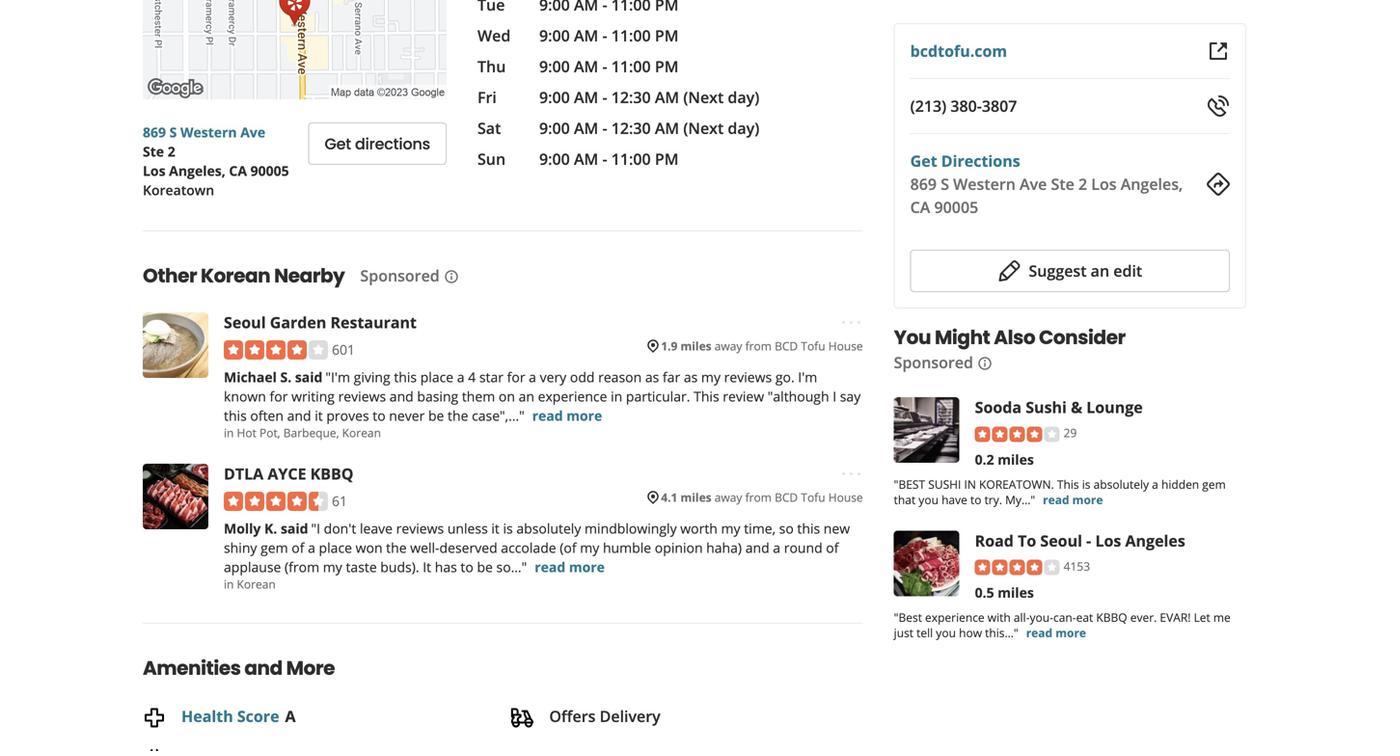 Task type: describe. For each thing, give the bounding box(es) containing it.
1 vertical spatial this
[[224, 407, 247, 425]]

los inside the 869 s western ave ste 2 los angeles, ca 90005 koreatown
[[143, 162, 166, 180]]

house for seoul garden restaurant
[[829, 338, 863, 354]]

reason
[[598, 368, 642, 386]]

them
[[462, 387, 495, 406]]

los left "angeles"
[[1096, 531, 1122, 551]]

proves
[[326, 407, 369, 425]]

- for fri
[[603, 87, 608, 108]]

ca inside "get directions 869 s western ave ste 2 los angeles, ca 90005"
[[911, 197, 931, 218]]

western inside "get directions 869 s western ave ste 2 los angeles, ca 90005"
[[954, 174, 1016, 194]]

2 of from the left
[[826, 539, 839, 557]]

9:00 am - 11:00 pm for thu
[[539, 56, 679, 77]]

score
[[237, 706, 279, 727]]

(213)
[[911, 96, 947, 116]]

very
[[540, 368, 567, 386]]

pm for sun
[[655, 149, 679, 169]]

"although
[[768, 387, 829, 406]]

experience inside "best experience with all-you-can-eat kbbq ever. evar! let me just tell you how this…"
[[925, 610, 985, 626]]

0 vertical spatial for
[[507, 368, 525, 386]]

this inside "i'm giving this place a 4 star for a very odd reason as far as my reviews go. i'm known for writing reviews and basing them on an experience in particular. this review "although i say this often and it proves to never be the case",…"
[[694, 387, 720, 406]]

"best experience with all-you-can-eat kbbq ever. evar! let me just tell you how this…"
[[894, 610, 1231, 641]]

try.
[[985, 492, 1003, 508]]

los inside "get directions 869 s western ave ste 2 los angeles, ca 90005"
[[1092, 174, 1117, 194]]

amenities
[[143, 655, 241, 682]]

day) for sat
[[728, 118, 760, 138]]

and inside "i don't leave reviews unless it is absolutely mindblowingly worth my time, so this new shiny gem of a place won the well-deserved accolade (of my humble opinion haha) and a round of applause (from my taste buds). it has to be so…"
[[746, 539, 770, 557]]

get directions
[[325, 133, 430, 155]]

0 vertical spatial kbbq
[[310, 464, 354, 484]]

won
[[356, 539, 383, 557]]

an inside "i'm giving this place a 4 star for a very odd reason as far as my reviews go. i'm known for writing reviews and basing them on an experience in particular. this review "although i say this often and it proves to never be the case",…"
[[519, 387, 535, 406]]

suggest an edit button
[[911, 250, 1230, 292]]

my right the (of
[[580, 539, 600, 557]]

24 shopping v2 image
[[143, 748, 166, 752]]

"i'm giving this place a 4 star for a very odd reason as far as my reviews go. i'm known for writing reviews and basing them on an experience in particular. this review "although i say this often and it proves to never be the case",…"
[[224, 368, 861, 425]]

seoul garden restaurant link
[[224, 312, 417, 333]]

odd
[[570, 368, 595, 386]]

miles for 4.1
[[681, 490, 712, 506]]

taste
[[346, 558, 377, 576]]

basing
[[417, 387, 459, 406]]

24 pencil v2 image
[[998, 260, 1021, 283]]

869 s western ave ste 2 los angeles, ca 90005 koreatown
[[143, 123, 289, 199]]

new
[[824, 519, 850, 538]]

in korean
[[224, 576, 276, 592]]

more right you-
[[1056, 625, 1087, 641]]

a down "i at the left bottom of page
[[308, 539, 315, 557]]

particular.
[[626, 387, 690, 406]]

4153
[[1064, 559, 1091, 574]]

sooda sushi & lounge image
[[894, 398, 960, 463]]

dtla ayce kbbq image
[[143, 464, 208, 530]]

be inside "i'm giving this place a 4 star for a very odd reason as far as my reviews go. i'm known for writing reviews and basing them on an experience in particular. this review "although i say this often and it proves to never be the case",…"
[[428, 407, 444, 425]]

reviews inside "i don't leave reviews unless it is absolutely mindblowingly worth my time, so this new shiny gem of a place won the well-deserved accolade (of my humble opinion haha) and a round of applause (from my taste buds). it has to be so…"
[[396, 519, 444, 538]]

all-
[[1014, 610, 1030, 626]]

angeles, inside "get directions 869 s western ave ste 2 los angeles, ca 90005"
[[1121, 174, 1183, 194]]

ca inside the 869 s western ave ste 2 los angeles, ca 90005 koreatown
[[229, 162, 247, 180]]

ayce
[[268, 464, 306, 484]]

say
[[840, 387, 861, 406]]

380-
[[951, 96, 982, 116]]

am for wed
[[574, 25, 599, 46]]

is inside "i don't leave reviews unless it is absolutely mindblowingly worth my time, so this new shiny gem of a place won the well-deserved accolade (of my humble opinion haha) and a round of applause (from my taste buds). it has to be so…"
[[503, 519, 513, 538]]

deserved
[[440, 539, 498, 557]]

my inside "i'm giving this place a 4 star for a very odd reason as far as my reviews go. i'm known for writing reviews and basing them on an experience in particular. this review "although i say this often and it proves to never be the case",…"
[[701, 368, 721, 386]]

get directions link
[[911, 151, 1021, 171]]

0.2 miles
[[975, 450, 1034, 469]]

ave inside the 869 s western ave ste 2 los angeles, ca 90005 koreatown
[[241, 123, 266, 141]]

time,
[[744, 519, 776, 538]]

9:00 am - 11:00 pm for sun
[[539, 149, 679, 169]]

2 inside the 869 s western ave ste 2 los angeles, ca 90005 koreatown
[[168, 142, 175, 161]]

sun
[[478, 149, 506, 169]]

round
[[784, 539, 823, 557]]

16 marker v2 image for kbbq
[[646, 490, 661, 506]]

869 inside the 869 s western ave ste 2 los angeles, ca 90005 koreatown
[[143, 123, 166, 141]]

from for seoul garden restaurant
[[746, 338, 772, 354]]

and left more
[[244, 655, 283, 682]]

seoul garden restaurant image
[[143, 313, 208, 378]]

sponsored for you might also consider
[[894, 352, 974, 373]]

9:00 am - 11:00 pm for wed
[[539, 25, 679, 46]]

hot
[[237, 425, 257, 441]]

mindblowingly
[[585, 519, 677, 538]]

sponsored for other korean nearby
[[360, 265, 440, 286]]

9:00 for sun
[[539, 149, 570, 169]]

more down the (of
[[569, 558, 605, 576]]

11:00 for thu
[[612, 56, 651, 77]]

pm for thu
[[655, 56, 679, 77]]

place inside "i don't leave reviews unless it is absolutely mindblowingly worth my time, so this new shiny gem of a place won the well-deserved accolade (of my humble opinion haha) and a round of applause (from my taste buds). it has to be so…"
[[319, 539, 352, 557]]

it
[[423, 558, 431, 576]]

wed
[[478, 25, 511, 46]]

let
[[1194, 610, 1211, 626]]

other
[[143, 262, 197, 289]]

experience inside "i'm giving this place a 4 star for a very odd reason as far as my reviews go. i'm known for writing reviews and basing them on an experience in particular. this review "although i say this often and it proves to never be the case",…"
[[538, 387, 607, 406]]

shiny
[[224, 539, 257, 557]]

4.1 miles away from bcd tofu house
[[661, 490, 863, 506]]

- for thu
[[603, 56, 608, 77]]

directions
[[942, 151, 1021, 171]]

don't
[[324, 519, 356, 538]]

sooda sushi & lounge
[[975, 397, 1143, 418]]

molly k. said
[[224, 519, 308, 538]]

angeles
[[1126, 531, 1186, 551]]

"best
[[894, 476, 926, 492]]

it inside "i'm giving this place a 4 star for a very odd reason as far as my reviews go. i'm known for writing reviews and basing them on an experience in particular. this review "although i say this often and it proves to never be the case",…"
[[315, 407, 323, 425]]

ave inside "get directions 869 s western ave ste 2 los angeles, ca 90005"
[[1020, 174, 1047, 194]]

might
[[935, 324, 990, 351]]

ever.
[[1131, 610, 1157, 626]]

sooda sushi & lounge link
[[975, 397, 1143, 418]]

star
[[479, 368, 504, 386]]

humble
[[603, 539, 651, 557]]

to for dtla ayce kbbq
[[461, 558, 474, 576]]

dtla
[[224, 464, 264, 484]]

869 inside "get directions 869 s western ave ste 2 los angeles, ca 90005"
[[911, 174, 937, 194]]

koreatown.
[[979, 476, 1054, 492]]

angeles, inside the 869 s western ave ste 2 los angeles, ca 90005 koreatown
[[169, 162, 226, 180]]

case",…"
[[472, 407, 525, 425]]

lounge
[[1087, 397, 1143, 418]]

restaurant
[[330, 312, 417, 333]]

away for seoul garden restaurant
[[715, 338, 743, 354]]

and down writing
[[287, 407, 311, 425]]

9:00 for sat
[[539, 118, 570, 138]]

more up road to seoul - los angeles at right
[[1073, 492, 1103, 508]]

writing
[[291, 387, 335, 406]]

2 as from the left
[[684, 368, 698, 386]]

miles for 0.5
[[998, 584, 1034, 602]]

road
[[975, 531, 1014, 551]]

read left can-
[[1026, 625, 1053, 641]]

hidden
[[1162, 476, 1200, 492]]

known
[[224, 387, 266, 406]]

a left very
[[529, 368, 536, 386]]

haha)
[[707, 539, 742, 557]]

molly
[[224, 519, 261, 538]]

edit
[[1114, 261, 1143, 281]]

koreatown
[[143, 181, 214, 199]]

12:30 for fri
[[612, 87, 651, 108]]

read down the (of
[[535, 558, 566, 576]]

you might also consider
[[894, 324, 1126, 351]]

1 vertical spatial korean
[[342, 425, 381, 441]]

ste inside the 869 s western ave ste 2 los angeles, ca 90005 koreatown
[[143, 142, 164, 161]]

miles for 1.9
[[681, 338, 712, 354]]

offers delivery
[[549, 706, 661, 727]]

a inside "best sushi in koreatown. this is absolutely a hidden gem that you have to try. my…"
[[1152, 476, 1159, 492]]

you-
[[1030, 610, 1054, 626]]

read down very
[[532, 407, 563, 425]]

kbbq inside "best experience with all-you-can-eat kbbq ever. evar! let me just tell you how this…"
[[1097, 610, 1128, 626]]

get for get directions 869 s western ave ste 2 los angeles, ca 90005
[[911, 151, 938, 171]]

"i'm
[[326, 368, 350, 386]]

0.2
[[975, 450, 995, 469]]

buds).
[[380, 558, 419, 576]]

1 of from the left
[[292, 539, 304, 557]]

and up never
[[390, 387, 414, 406]]

ste inside "get directions 869 s western ave ste 2 los angeles, ca 90005"
[[1051, 174, 1075, 194]]

am for sat
[[574, 118, 599, 138]]

0 horizontal spatial reviews
[[338, 387, 386, 406]]

a
[[285, 706, 296, 727]]

korean for in korean
[[237, 576, 276, 592]]

get for get directions
[[325, 133, 351, 155]]

more
[[286, 655, 335, 682]]

get directions link
[[308, 123, 447, 165]]



Task type: locate. For each thing, give the bounding box(es) containing it.
0 horizontal spatial gem
[[261, 539, 288, 557]]

1 day) from the top
[[728, 87, 760, 108]]

1 vertical spatial house
[[829, 490, 863, 506]]

0 horizontal spatial the
[[386, 539, 407, 557]]

4 9:00 from the top
[[539, 118, 570, 138]]

1 horizontal spatial experience
[[925, 610, 985, 626]]

bcdtofu.com link
[[911, 41, 1008, 61]]

0 vertical spatial in
[[611, 387, 623, 406]]

11:00 for wed
[[612, 25, 651, 46]]

1 vertical spatial said
[[281, 519, 308, 538]]

kbbq right 'eat'
[[1097, 610, 1128, 626]]

ave down map image at the top left
[[241, 123, 266, 141]]

korean left never
[[342, 425, 381, 441]]

1 vertical spatial it
[[492, 519, 500, 538]]

bcd for seoul garden restaurant
[[775, 338, 798, 354]]

to inside "best sushi in koreatown. this is absolutely a hidden gem that you have to try. my…"
[[971, 492, 982, 508]]

experience
[[538, 387, 607, 406], [925, 610, 985, 626]]

to inside "i'm giving this place a 4 star for a very odd reason as far as my reviews go. i'm known for writing reviews and basing them on an experience in particular. this review "although i say this often and it proves to never be the case",…"
[[373, 407, 386, 425]]

my left taste
[[323, 558, 342, 576]]

a down so at bottom right
[[773, 539, 781, 557]]

have
[[942, 492, 968, 508]]

it right "unless"
[[492, 519, 500, 538]]

house up new
[[829, 490, 863, 506]]

dtla ayce kbbq link
[[224, 464, 354, 484]]

gem right hidden at the bottom right of page
[[1203, 476, 1226, 492]]

miles up all-
[[998, 584, 1034, 602]]

korean down shiny
[[237, 576, 276, 592]]

absolutely up the (of
[[517, 519, 581, 538]]

12:30 for sat
[[612, 118, 651, 138]]

1 horizontal spatial place
[[420, 368, 454, 386]]

has
[[435, 558, 457, 576]]

2 horizontal spatial this
[[797, 519, 820, 538]]

on
[[499, 387, 515, 406]]

can-
[[1054, 610, 1076, 626]]

gem inside "i don't leave reviews unless it is absolutely mindblowingly worth my time, so this new shiny gem of a place won the well-deserved accolade (of my humble opinion haha) and a round of applause (from my taste buds). it has to be so…"
[[261, 539, 288, 557]]

0 vertical spatial away
[[715, 338, 743, 354]]

away up worth on the bottom
[[715, 490, 743, 506]]

1 horizontal spatial be
[[477, 558, 493, 576]]

tofu up new
[[801, 490, 826, 506]]

sponsored left 16 info v2 icon
[[360, 265, 440, 286]]

4 star rating image up 0.2 miles
[[975, 427, 1060, 442]]

90005 inside the 869 s western ave ste 2 los angeles, ca 90005 koreatown
[[251, 162, 289, 180]]

2 24 more v2 image from the top
[[840, 463, 863, 486]]

1 horizontal spatial ca
[[911, 197, 931, 218]]

western down directions at the top
[[954, 174, 1016, 194]]

reviews up well-
[[396, 519, 444, 538]]

24 more v2 image up new
[[840, 463, 863, 486]]

said up writing
[[295, 368, 323, 386]]

1 vertical spatial day)
[[728, 118, 760, 138]]

this…"
[[985, 625, 1019, 641]]

0 vertical spatial 24 more v2 image
[[840, 311, 863, 334]]

1 vertical spatial from
[[746, 490, 772, 506]]

11:00 for sun
[[612, 149, 651, 169]]

i'm
[[798, 368, 818, 386]]

gem down k. on the left bottom of page
[[261, 539, 288, 557]]

2 9:00 am - 12:30 am (next day) from the top
[[539, 118, 760, 138]]

s inside the 869 s western ave ste 2 los angeles, ca 90005 koreatown
[[169, 123, 177, 141]]

16 marker v2 image
[[646, 339, 661, 354], [646, 490, 661, 506]]

accolade
[[501, 539, 556, 557]]

2 horizontal spatial reviews
[[724, 368, 772, 386]]

ave down directions at the top
[[1020, 174, 1047, 194]]

barbeque,
[[283, 425, 339, 441]]

to inside "i don't leave reviews unless it is absolutely mindblowingly worth my time, so this new shiny gem of a place won the well-deserved accolade (of my humble opinion haha) and a round of applause (from my taste buds). it has to be so…"
[[461, 558, 474, 576]]

seoul garden restaurant
[[224, 312, 417, 333]]

(next
[[684, 87, 724, 108], [684, 118, 724, 138]]

s inside "get directions 869 s western ave ste 2 los angeles, ca 90005"
[[941, 174, 950, 194]]

1.9
[[661, 338, 678, 354]]

2 tofu from the top
[[801, 490, 826, 506]]

this right giving
[[394, 368, 417, 386]]

3 9:00 from the top
[[539, 87, 570, 108]]

4 star rating image up michael s. said
[[224, 341, 328, 360]]

1 vertical spatial seoul
[[1041, 531, 1083, 551]]

s up the koreatown at the top
[[169, 123, 177, 141]]

away for dtla ayce kbbq
[[715, 490, 743, 506]]

1 horizontal spatial 2
[[1079, 174, 1088, 194]]

to down 'deserved'
[[461, 558, 474, 576]]

in for seoul garden restaurant
[[224, 425, 234, 441]]

9:00 am - 12:30 am (next day) for fri
[[539, 87, 760, 108]]

0 horizontal spatial get
[[325, 133, 351, 155]]

0 vertical spatial absolutely
[[1094, 476, 1149, 492]]

miles right '4.1'
[[681, 490, 712, 506]]

0 horizontal spatial kbbq
[[310, 464, 354, 484]]

this down 'known'
[[224, 407, 247, 425]]

consider
[[1039, 324, 1126, 351]]

- for sat
[[603, 118, 608, 138]]

ste up the koreatown at the top
[[143, 142, 164, 161]]

601
[[332, 341, 355, 359]]

gem
[[1203, 476, 1226, 492], [261, 539, 288, 557]]

it inside "i don't leave reviews unless it is absolutely mindblowingly worth my time, so this new shiny gem of a place won the well-deserved accolade (of my humble opinion haha) and a round of applause (from my taste buds). it has to be so…"
[[492, 519, 500, 538]]

869 down get directions link
[[911, 174, 937, 194]]

worth
[[681, 519, 718, 538]]

2 day) from the top
[[728, 118, 760, 138]]

4 star rating image
[[224, 341, 328, 360], [975, 427, 1060, 442], [975, 560, 1060, 576]]

1 bcd from the top
[[775, 338, 798, 354]]

1 9:00 am - 11:00 pm from the top
[[539, 25, 679, 46]]

24 phone v2 image
[[1207, 95, 1230, 118]]

9:00 right fri
[[539, 87, 570, 108]]

1 pm from the top
[[655, 25, 679, 46]]

western inside the 869 s western ave ste 2 los angeles, ca 90005 koreatown
[[180, 123, 237, 141]]

0 horizontal spatial ave
[[241, 123, 266, 141]]

9:00 am - 12:30 am (next day) for sat
[[539, 118, 760, 138]]

ca down get directions link
[[911, 197, 931, 218]]

so…"
[[496, 558, 527, 576]]

map image
[[143, 0, 447, 99]]

be down basing
[[428, 407, 444, 425]]

3807
[[982, 96, 1017, 116]]

2 vertical spatial 9:00 am - 11:00 pm
[[539, 149, 679, 169]]

garden
[[270, 312, 326, 333]]

0 vertical spatial the
[[448, 407, 468, 425]]

tell
[[917, 625, 933, 641]]

tofu
[[801, 338, 826, 354], [801, 490, 826, 506]]

5 9:00 from the top
[[539, 149, 570, 169]]

far
[[663, 368, 680, 386]]

1 horizontal spatial ste
[[1051, 174, 1075, 194]]

2 vertical spatial reviews
[[396, 519, 444, 538]]

1 house from the top
[[829, 338, 863, 354]]

24 more v2 image for kbbq
[[840, 463, 863, 486]]

sushi
[[929, 476, 961, 492]]

1 away from the top
[[715, 338, 743, 354]]

los up suggest an edit
[[1092, 174, 1117, 194]]

experience down 0.5 on the right of page
[[925, 610, 985, 626]]

ca down 869 s western ave link
[[229, 162, 247, 180]]

applause
[[224, 558, 281, 576]]

9:00 for fri
[[539, 87, 570, 108]]

pm for wed
[[655, 25, 679, 46]]

1 vertical spatial 24 more v2 image
[[840, 463, 863, 486]]

to left never
[[373, 407, 386, 425]]

0 vertical spatial gem
[[1203, 476, 1226, 492]]

you
[[894, 324, 931, 351]]

3 11:00 from the top
[[612, 149, 651, 169]]

2 pm from the top
[[655, 56, 679, 77]]

said for garden
[[295, 368, 323, 386]]

the up buds).
[[386, 539, 407, 557]]

seoul down other korean nearby
[[224, 312, 266, 333]]

0 vertical spatial an
[[1091, 261, 1110, 281]]

90005 inside "get directions 869 s western ave ste 2 los angeles, ca 90005"
[[935, 197, 979, 218]]

get
[[325, 133, 351, 155], [911, 151, 938, 171]]

an left 'edit'
[[1091, 261, 1110, 281]]

0 vertical spatial this
[[694, 387, 720, 406]]

0 horizontal spatial 869
[[143, 123, 166, 141]]

(of
[[560, 539, 577, 557]]

1 tofu from the top
[[801, 338, 826, 354]]

16 marker v2 image up particular.
[[646, 339, 661, 354]]

tofu up i'm
[[801, 338, 826, 354]]

24 more v2 image
[[840, 311, 863, 334], [840, 463, 863, 486]]

said for ayce
[[281, 519, 308, 538]]

more
[[567, 407, 602, 425], [1073, 492, 1103, 508], [569, 558, 605, 576], [1056, 625, 1087, 641]]

my up the haha)
[[721, 519, 741, 538]]

1 vertical spatial 869
[[911, 174, 937, 194]]

in hot pot, barbeque, korean
[[224, 425, 381, 441]]

0 vertical spatial 9:00 am - 11:00 pm
[[539, 25, 679, 46]]

experience down odd
[[538, 387, 607, 406]]

1 vertical spatial ave
[[1020, 174, 1047, 194]]

0 vertical spatial bcd
[[775, 338, 798, 354]]

0 horizontal spatial this
[[224, 407, 247, 425]]

869 s western ave link
[[143, 123, 266, 141]]

sooda
[[975, 397, 1022, 418]]

tofu for seoul garden restaurant
[[801, 338, 826, 354]]

house up say
[[829, 338, 863, 354]]

gem inside "best sushi in koreatown. this is absolutely a hidden gem that you have to try. my…"
[[1203, 476, 1226, 492]]

4
[[468, 368, 476, 386]]

seoul up 4153
[[1041, 531, 1083, 551]]

0 vertical spatial house
[[829, 338, 863, 354]]

bcd up go.
[[775, 338, 798, 354]]

bcd up so at bottom right
[[775, 490, 798, 506]]

90005 down get directions link
[[935, 197, 979, 218]]

0 horizontal spatial sponsored
[[360, 265, 440, 286]]

9:00 right wed
[[539, 25, 570, 46]]

9:00 right sat
[[539, 118, 570, 138]]

0 horizontal spatial seoul
[[224, 312, 266, 333]]

am for fri
[[574, 87, 599, 108]]

in for dtla ayce kbbq
[[224, 576, 234, 592]]

1 (next from the top
[[684, 87, 724, 108]]

1 horizontal spatial this
[[1057, 476, 1079, 492]]

0 vertical spatial be
[[428, 407, 444, 425]]

and down the time,
[[746, 539, 770, 557]]

- for sun
[[603, 149, 608, 169]]

1 horizontal spatial sponsored
[[894, 352, 974, 373]]

said left "i at the left bottom of page
[[281, 519, 308, 538]]

1 horizontal spatial absolutely
[[1094, 476, 1149, 492]]

0 vertical spatial 9:00 am - 12:30 am (next day)
[[539, 87, 760, 108]]

dtla ayce kbbq
[[224, 464, 354, 484]]

absolutely inside "best sushi in koreatown. this is absolutely a hidden gem that you have to try. my…"
[[1094, 476, 1149, 492]]

from
[[746, 338, 772, 354], [746, 490, 772, 506]]

3 9:00 am - 11:00 pm from the top
[[539, 149, 679, 169]]

0.5
[[975, 584, 995, 602]]

16 marker v2 image up mindblowingly
[[646, 490, 661, 506]]

1 horizontal spatial this
[[394, 368, 417, 386]]

2 bcd from the top
[[775, 490, 798, 506]]

seoul
[[224, 312, 266, 333], [1041, 531, 1083, 551]]

in
[[611, 387, 623, 406], [224, 425, 234, 441], [224, 576, 234, 592]]

2 vertical spatial korean
[[237, 576, 276, 592]]

0 vertical spatial experience
[[538, 387, 607, 406]]

(next for fri
[[684, 87, 724, 108]]

0 horizontal spatial western
[[180, 123, 237, 141]]

(from
[[285, 558, 320, 576]]

2 vertical spatial 11:00
[[612, 149, 651, 169]]

is up accolade
[[503, 519, 513, 538]]

be down 'deserved'
[[477, 558, 493, 576]]

0 horizontal spatial 2
[[168, 142, 175, 161]]

suggest an edit
[[1029, 261, 1143, 281]]

reviews down giving
[[338, 387, 386, 406]]

ste up suggest
[[1051, 174, 1075, 194]]

i
[[833, 387, 837, 406]]

1 16 marker v2 image from the top
[[646, 339, 661, 354]]

away
[[715, 338, 743, 354], [715, 490, 743, 506]]

in inside "i'm giving this place a 4 star for a very odd reason as far as my reviews go. i'm known for writing reviews and basing them on an experience in particular. this review "although i say this often and it proves to never be the case",…"
[[611, 387, 623, 406]]

1 horizontal spatial to
[[461, 558, 474, 576]]

2 12:30 from the top
[[612, 118, 651, 138]]

1 vertical spatial for
[[270, 387, 288, 406]]

tofu for dtla ayce kbbq
[[801, 490, 826, 506]]

to left try.
[[971, 492, 982, 508]]

this left review
[[694, 387, 720, 406]]

1 horizontal spatial reviews
[[396, 519, 444, 538]]

0 horizontal spatial ste
[[143, 142, 164, 161]]

24 more v2 image left "you"
[[840, 311, 863, 334]]

korean for other korean nearby
[[201, 262, 270, 289]]

amenities and more element
[[112, 623, 879, 752]]

1 vertical spatial 90005
[[935, 197, 979, 218]]

be
[[428, 407, 444, 425], [477, 558, 493, 576]]

a left 4
[[457, 368, 465, 386]]

1 from from the top
[[746, 338, 772, 354]]

"i
[[311, 519, 320, 538]]

2 up suggest an edit
[[1079, 174, 1088, 194]]

angeles, up the koreatown at the top
[[169, 162, 226, 180]]

0.5 miles
[[975, 584, 1034, 602]]

16 info v2 image
[[978, 356, 993, 371]]

the down basing
[[448, 407, 468, 425]]

place up basing
[[420, 368, 454, 386]]

(next for sat
[[684, 118, 724, 138]]

from up the time,
[[746, 490, 772, 506]]

1 vertical spatial an
[[519, 387, 535, 406]]

in left hot
[[224, 425, 234, 441]]

1 vertical spatial gem
[[261, 539, 288, 557]]

house
[[829, 338, 863, 354], [829, 490, 863, 506]]

often
[[250, 407, 284, 425]]

1 vertical spatial 12:30
[[612, 118, 651, 138]]

1 vertical spatial place
[[319, 539, 352, 557]]

2 house from the top
[[829, 490, 863, 506]]

from for dtla ayce kbbq
[[746, 490, 772, 506]]

absolutely inside "i don't leave reviews unless it is absolutely mindblowingly worth my time, so this new shiny gem of a place won the well-deserved accolade (of my humble opinion haha) and a round of applause (from my taste buds). it has to be so…"
[[517, 519, 581, 538]]

well-
[[410, 539, 440, 557]]

4 star rating image for sooda
[[975, 427, 1060, 442]]

1 vertical spatial is
[[503, 519, 513, 538]]

0 vertical spatial 4 star rating image
[[224, 341, 328, 360]]

2
[[168, 142, 175, 161], [1079, 174, 1088, 194]]

1 horizontal spatial ave
[[1020, 174, 1047, 194]]

ste
[[143, 142, 164, 161], [1051, 174, 1075, 194]]

in
[[964, 476, 976, 492]]

1 11:00 from the top
[[612, 25, 651, 46]]

this inside "i don't leave reviews unless it is absolutely mindblowingly worth my time, so this new shiny gem of a place won the well-deserved accolade (of my humble opinion haha) and a round of applause (from my taste buds). it has to be so…"
[[797, 519, 820, 538]]

3 pm from the top
[[655, 149, 679, 169]]

0 vertical spatial s
[[169, 123, 177, 141]]

1 vertical spatial 11:00
[[612, 56, 651, 77]]

2 11:00 from the top
[[612, 56, 651, 77]]

1 vertical spatial tofu
[[801, 490, 826, 506]]

an right the on
[[519, 387, 535, 406]]

is inside "best sushi in koreatown. this is absolutely a hidden gem that you have to try. my…"
[[1082, 476, 1091, 492]]

1 horizontal spatial for
[[507, 368, 525, 386]]

you right tell
[[936, 625, 956, 641]]

1 9:00 from the top
[[539, 25, 570, 46]]

place down don't
[[319, 539, 352, 557]]

61
[[332, 492, 347, 510]]

1 horizontal spatial an
[[1091, 261, 1110, 281]]

2 16 marker v2 image from the top
[[646, 490, 661, 506]]

1 horizontal spatial seoul
[[1041, 531, 1083, 551]]

this
[[394, 368, 417, 386], [224, 407, 247, 425], [797, 519, 820, 538]]

of down new
[[826, 539, 839, 557]]

1 vertical spatial to
[[971, 492, 982, 508]]

16 marker v2 image for restaurant
[[646, 339, 661, 354]]

0 horizontal spatial this
[[694, 387, 720, 406]]

1 as from the left
[[645, 368, 659, 386]]

read more link
[[532, 407, 602, 425], [1043, 492, 1103, 508], [535, 558, 605, 576], [1026, 625, 1087, 641]]

24 directions v2 image
[[1207, 173, 1230, 196]]

9:00 for thu
[[539, 56, 570, 77]]

fri
[[478, 87, 497, 108]]

2 9:00 am - 11:00 pm from the top
[[539, 56, 679, 77]]

9:00 right thu
[[539, 56, 570, 77]]

absolutely
[[1094, 476, 1149, 492], [517, 519, 581, 538]]

1 horizontal spatial western
[[954, 174, 1016, 194]]

day) for fri
[[728, 87, 760, 108]]

16 info v2 image
[[444, 269, 459, 284]]

in down shiny
[[224, 576, 234, 592]]

this right my…"
[[1057, 476, 1079, 492]]

0 horizontal spatial experience
[[538, 387, 607, 406]]

get down the (213)
[[911, 151, 938, 171]]

1 vertical spatial 16 marker v2 image
[[646, 490, 661, 506]]

1 horizontal spatial of
[[826, 539, 839, 557]]

road to seoul - los angeles image
[[894, 531, 960, 597]]

9:00 for wed
[[539, 25, 570, 46]]

day)
[[728, 87, 760, 108], [728, 118, 760, 138]]

1 horizontal spatial s
[[941, 174, 950, 194]]

24 more v2 image for restaurant
[[840, 311, 863, 334]]

it down writing
[[315, 407, 323, 425]]

how
[[959, 625, 982, 641]]

am for thu
[[574, 56, 599, 77]]

angeles, left 24 directions v2 image
[[1121, 174, 1183, 194]]

1 24 more v2 image from the top
[[840, 311, 863, 334]]

a left hidden at the bottom right of page
[[1152, 476, 1159, 492]]

2 vertical spatial to
[[461, 558, 474, 576]]

24 external link v2 image
[[1207, 40, 1230, 63]]

1 horizontal spatial 869
[[911, 174, 937, 194]]

am for sun
[[574, 149, 599, 169]]

1 vertical spatial sponsored
[[894, 352, 974, 373]]

western
[[180, 123, 237, 141], [954, 174, 1016, 194]]

24 medical v2 image
[[143, 707, 166, 730]]

miles up "koreatown."
[[998, 450, 1034, 469]]

more down odd
[[567, 407, 602, 425]]

1 horizontal spatial kbbq
[[1097, 610, 1128, 626]]

from up review
[[746, 338, 772, 354]]

reviews
[[724, 368, 772, 386], [338, 387, 386, 406], [396, 519, 444, 538]]

0 vertical spatial 12:30
[[612, 87, 651, 108]]

you inside "best experience with all-you-can-eat kbbq ever. evar! let me just tell you how this…"
[[936, 625, 956, 641]]

1 vertical spatial kbbq
[[1097, 610, 1128, 626]]

0 vertical spatial (next
[[684, 87, 724, 108]]

0 horizontal spatial as
[[645, 368, 659, 386]]

miles for 0.2
[[998, 450, 1034, 469]]

2 down 869 s western ave link
[[168, 142, 175, 161]]

you right that
[[919, 492, 939, 508]]

to for seoul garden restaurant
[[373, 407, 386, 425]]

so
[[779, 519, 794, 538]]

pot,
[[260, 425, 280, 441]]

suggest
[[1029, 261, 1087, 281]]

read right my…"
[[1043, 492, 1070, 508]]

the inside "i don't leave reviews unless it is absolutely mindblowingly worth my time, so this new shiny gem of a place won the well-deserved accolade (of my humble opinion haha) and a round of applause (from my taste buds). it has to be so…"
[[386, 539, 407, 557]]

2 horizontal spatial to
[[971, 492, 982, 508]]

an inside button
[[1091, 261, 1110, 281]]

1 9:00 am - 12:30 am (next day) from the top
[[539, 87, 760, 108]]

2 inside "get directions 869 s western ave ste 2 los angeles, ca 90005"
[[1079, 174, 1088, 194]]

4 star rating image for road
[[975, 560, 1060, 576]]

0 horizontal spatial for
[[270, 387, 288, 406]]

2 (next from the top
[[684, 118, 724, 138]]

0 vertical spatial seoul
[[224, 312, 266, 333]]

be inside "i don't leave reviews unless it is absolutely mindblowingly worth my time, so this new shiny gem of a place won the well-deserved accolade (of my humble opinion haha) and a round of applause (from my taste buds). it has to be so…"
[[477, 558, 493, 576]]

869 up the koreatown at the top
[[143, 123, 166, 141]]

- for wed
[[603, 25, 608, 46]]

&
[[1071, 397, 1083, 418]]

bcd for dtla ayce kbbq
[[775, 490, 798, 506]]

the inside "i'm giving this place a 4 star for a very odd reason as far as my reviews go. i'm known for writing reviews and basing them on an experience in particular. this review "although i say this often and it proves to never be the case",…"
[[448, 407, 468, 425]]

road to seoul - los angeles
[[975, 531, 1186, 551]]

house for dtla ayce kbbq
[[829, 490, 863, 506]]

this inside "best sushi in koreatown. this is absolutely a hidden gem that you have to try. my…"
[[1057, 476, 1079, 492]]

giving
[[354, 368, 391, 386]]

place inside "i'm giving this place a 4 star for a very odd reason as far as my reviews go. i'm known for writing reviews and basing them on an experience in particular. this review "although i say this often and it proves to never be the case",…"
[[420, 368, 454, 386]]

869
[[143, 123, 166, 141], [911, 174, 937, 194]]

4.5 star rating image
[[224, 492, 328, 511]]

for
[[507, 368, 525, 386], [270, 387, 288, 406]]

that
[[894, 492, 916, 508]]

absolutely left hidden at the bottom right of page
[[1094, 476, 1149, 492]]

0 vertical spatial 869
[[143, 123, 166, 141]]

in down 'reason'
[[611, 387, 623, 406]]

1 vertical spatial s
[[941, 174, 950, 194]]

2 away from the top
[[715, 490, 743, 506]]

away up review
[[715, 338, 743, 354]]

reviews up review
[[724, 368, 772, 386]]

just
[[894, 625, 914, 641]]

0 horizontal spatial of
[[292, 539, 304, 557]]

9:00 am - 11:00 pm
[[539, 25, 679, 46], [539, 56, 679, 77], [539, 149, 679, 169]]

get inside get directions link
[[325, 133, 351, 155]]

2 from from the top
[[746, 490, 772, 506]]

90005 down 869 s western ave link
[[251, 162, 289, 180]]

(213) 380-3807
[[911, 96, 1017, 116]]

sushi
[[1026, 397, 1067, 418]]

1 12:30 from the top
[[612, 87, 651, 108]]

0 vertical spatial from
[[746, 338, 772, 354]]

miles right 1.9
[[681, 338, 712, 354]]

get inside "get directions 869 s western ave ste 2 los angeles, ca 90005"
[[911, 151, 938, 171]]

0 horizontal spatial place
[[319, 539, 352, 557]]

1 horizontal spatial it
[[492, 519, 500, 538]]

review
[[723, 387, 764, 406]]

this up round
[[797, 519, 820, 538]]

sat
[[478, 118, 501, 138]]

0 vertical spatial reviews
[[724, 368, 772, 386]]

2 9:00 from the top
[[539, 56, 570, 77]]

1 horizontal spatial the
[[448, 407, 468, 425]]

0 vertical spatial 90005
[[251, 162, 289, 180]]

you inside "best sushi in koreatown. this is absolutely a hidden gem that you have to try. my…"
[[919, 492, 939, 508]]

24 order v2 image
[[511, 707, 534, 730]]

bcdtofu.com
[[911, 41, 1008, 61]]

2 vertical spatial 4 star rating image
[[975, 560, 1060, 576]]

as left far
[[645, 368, 659, 386]]



Task type: vqa. For each thing, say whether or not it's contained in the screenshot.
the middle 24 chevron down v2 icon
no



